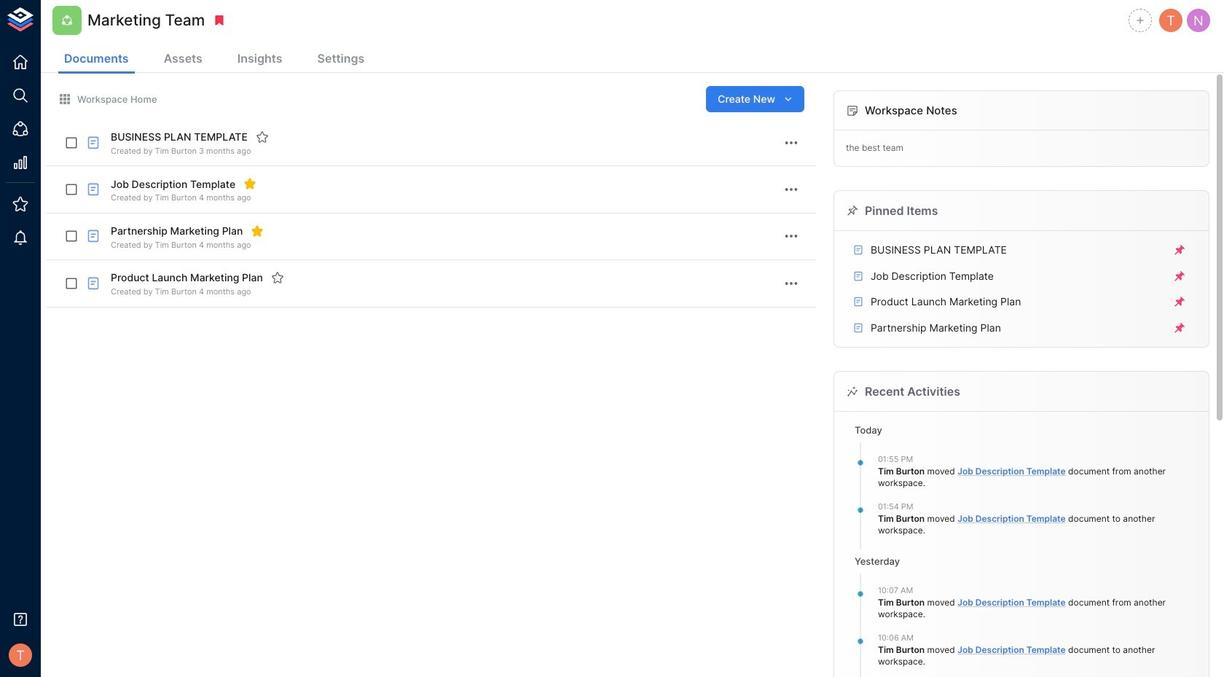 Task type: describe. For each thing, give the bounding box(es) containing it.
remove favorite image
[[251, 224, 264, 237]]

0 horizontal spatial favorite image
[[256, 130, 269, 144]]

remove bookmark image
[[213, 14, 226, 27]]



Task type: locate. For each thing, give the bounding box(es) containing it.
1 vertical spatial favorite image
[[271, 271, 284, 284]]

1 vertical spatial unpin image
[[1173, 269, 1187, 282]]

remove favorite image
[[244, 177, 257, 191]]

1 vertical spatial unpin image
[[1173, 321, 1187, 334]]

1 unpin image from the top
[[1173, 243, 1187, 257]]

2 unpin image from the top
[[1173, 321, 1187, 334]]

1 unpin image from the top
[[1173, 295, 1187, 308]]

0 vertical spatial unpin image
[[1173, 243, 1187, 257]]

favorite image
[[256, 130, 269, 144], [271, 271, 284, 284]]

0 vertical spatial unpin image
[[1173, 295, 1187, 308]]

0 vertical spatial favorite image
[[256, 130, 269, 144]]

unpin image
[[1173, 295, 1187, 308], [1173, 321, 1187, 334]]

1 horizontal spatial favorite image
[[271, 271, 284, 284]]

2 unpin image from the top
[[1173, 269, 1187, 282]]

unpin image
[[1173, 243, 1187, 257], [1173, 269, 1187, 282]]



Task type: vqa. For each thing, say whether or not it's contained in the screenshot.
bookmark your workspaces for quick access.
no



